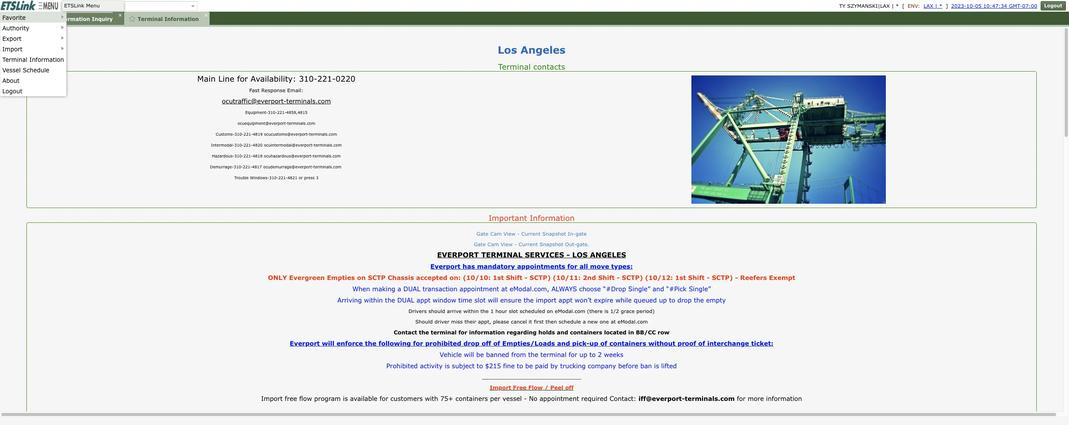 Task type: locate. For each thing, give the bounding box(es) containing it.
1 horizontal spatial logout link
[[1041, 1, 1066, 11]]

1 vertical spatial logout
[[2, 88, 22, 95]]

1 horizontal spatial *
[[940, 3, 943, 9]]

import up authority link
[[34, 16, 54, 22]]

logout link right 07:00
[[1041, 1, 1066, 11]]

10-
[[967, 3, 976, 9]]

logout right 07:00
[[1045, 3, 1063, 9]]

2023-
[[952, 3, 967, 9]]

1 horizontal spatial |
[[936, 3, 938, 9]]

1 vertical spatial import
[[2, 46, 22, 53]]

|
[[892, 3, 895, 9], [936, 3, 938, 9]]

customer
[[5, 16, 32, 22]]

vessel schedule link
[[0, 65, 66, 75]]

0 vertical spatial logout link
[[1041, 1, 1066, 11]]

| right lax at the top of page
[[936, 3, 938, 9]]

gmt-
[[1010, 3, 1023, 9]]

0 vertical spatial terminal
[[138, 16, 163, 22]]

logout
[[1045, 3, 1063, 9], [2, 88, 22, 95]]

ty
[[840, 3, 846, 9]]

0 horizontal spatial logout
[[2, 88, 22, 95]]

terminal inside terminal information vessel schedule about logout
[[2, 56, 27, 63]]

07:00
[[1023, 3, 1038, 9]]

| left [ at the right of the page
[[892, 3, 895, 9]]

terminal
[[138, 16, 163, 22], [2, 56, 27, 63]]

1 | from the left
[[892, 3, 895, 9]]

information
[[56, 16, 90, 22], [165, 16, 199, 22], [29, 56, 64, 63]]

logout inside terminal information vessel schedule about logout
[[2, 88, 22, 95]]

logout inside logout link
[[1045, 3, 1063, 9]]

* left [ at the right of the page
[[896, 3, 900, 9]]

]
[[946, 3, 949, 9]]

terminal down 'function' text box
[[138, 16, 163, 22]]

etslink
[[64, 2, 84, 9]]

0 horizontal spatial logout link
[[0, 86, 66, 96]]

1 horizontal spatial logout
[[1045, 3, 1063, 9]]

terminal for terminal information
[[138, 16, 163, 22]]

* left the ]
[[940, 3, 943, 9]]

export
[[2, 35, 21, 42]]

*
[[896, 3, 900, 9], [940, 3, 943, 9]]

0 horizontal spatial terminal information link
[[0, 54, 66, 65]]

logout link
[[1041, 1, 1066, 11], [0, 86, 66, 96]]

2 * from the left
[[940, 3, 943, 9]]

1 horizontal spatial import
[[34, 16, 54, 22]]

0 horizontal spatial |
[[892, 3, 895, 9]]

0 horizontal spatial *
[[896, 3, 900, 9]]

terminal information link
[[124, 12, 210, 25], [0, 54, 66, 65]]

import
[[34, 16, 54, 22], [2, 46, 22, 53]]

1 vertical spatial terminal
[[2, 56, 27, 63]]

logout down 'about'
[[2, 88, 22, 95]]

10:47:35
[[984, 3, 1008, 9]]

2 | from the left
[[936, 3, 938, 9]]

terminal up the 'vessel'
[[2, 56, 27, 63]]

1 horizontal spatial terminal
[[138, 16, 163, 22]]

logout link down schedule
[[0, 86, 66, 96]]

import down export
[[2, 46, 22, 53]]

about
[[2, 77, 19, 84]]

1 * from the left
[[896, 3, 900, 9]]

0 vertical spatial terminal information link
[[124, 12, 210, 25]]

information inside terminal information vessel schedule about logout
[[29, 56, 64, 63]]

0 vertical spatial logout
[[1045, 3, 1063, 9]]

0 horizontal spatial terminal
[[2, 56, 27, 63]]



Task type: vqa. For each thing, say whether or not it's contained in the screenshot.
TACOMA to the right
no



Task type: describe. For each thing, give the bounding box(es) containing it.
ty szymanski|lax | * [ env: lax | * ] 2023-10-05 10:47:35 gmt-07:00
[[840, 3, 1038, 9]]

about link
[[0, 75, 66, 86]]

favorite link
[[0, 12, 66, 23]]

1 vertical spatial logout link
[[0, 86, 66, 96]]

0 vertical spatial import
[[34, 16, 54, 22]]

1 horizontal spatial terminal information link
[[124, 12, 210, 25]]

1 vertical spatial terminal information link
[[0, 54, 66, 65]]

customer import information inquiry
[[5, 16, 113, 22]]

[
[[903, 3, 905, 9]]

0 horizontal spatial import
[[2, 46, 22, 53]]

menu
[[86, 2, 100, 9]]

information for terminal information
[[165, 16, 199, 22]]

terminal information vessel schedule about logout
[[2, 56, 64, 95]]

import link
[[0, 44, 66, 54]]

favorite
[[2, 14, 26, 21]]

etslink menu
[[64, 2, 100, 9]]

vessel
[[2, 67, 21, 74]]

authority link
[[0, 23, 66, 33]]

terminal for terminal information vessel schedule about logout
[[2, 56, 27, 63]]

information for terminal information vessel schedule about logout
[[29, 56, 64, 63]]

export link
[[0, 33, 66, 44]]

authority
[[2, 25, 29, 32]]

Function text field
[[62, 2, 189, 11]]

env:
[[908, 3, 921, 9]]

schedule
[[23, 67, 49, 74]]

05
[[976, 3, 982, 9]]

inquiry
[[92, 16, 113, 22]]

customer import information inquiry link
[[0, 12, 124, 25]]

terminal information
[[138, 16, 199, 22]]

lax
[[924, 3, 934, 9]]

szymanski|lax
[[848, 3, 890, 9]]



